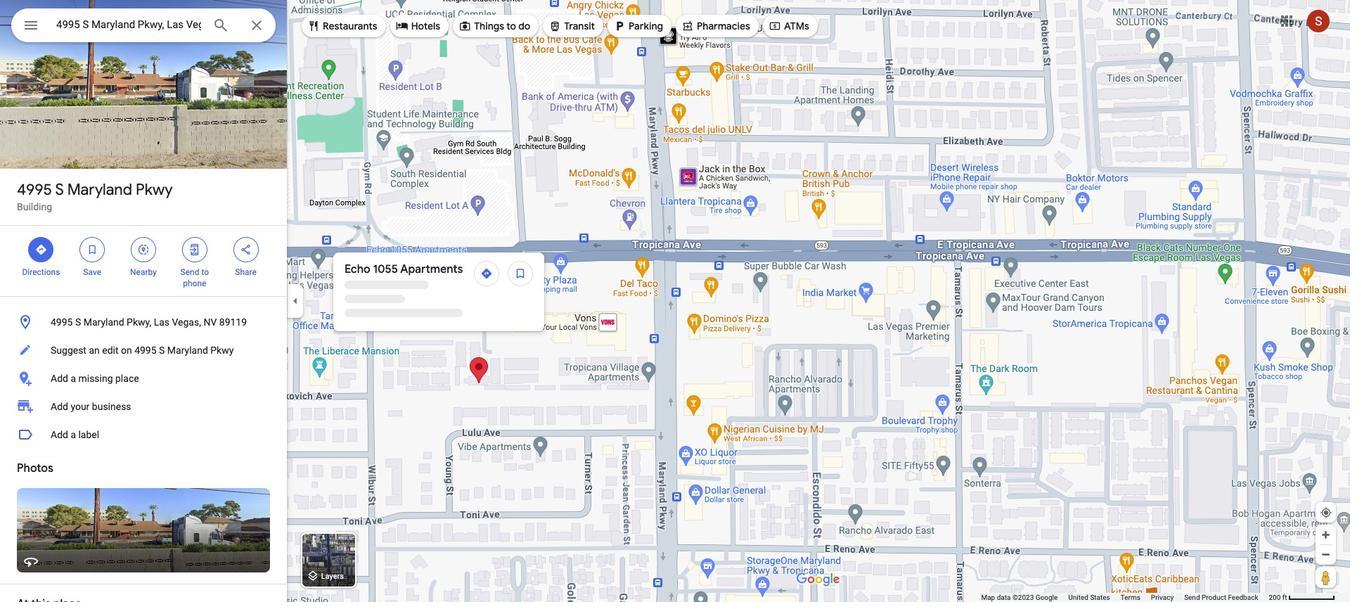 Task type: vqa. For each thing, say whether or not it's contained in the screenshot.
kg for 9:44 AM
no



Task type: describe. For each thing, give the bounding box(es) containing it.

[[769, 18, 781, 34]]


[[396, 18, 408, 34]]

google
[[1036, 594, 1058, 601]]

directions
[[22, 267, 60, 277]]

zoom in image
[[1321, 530, 1332, 540]]

label
[[78, 429, 99, 440]]

add a missing place button
[[0, 364, 287, 392]]

privacy button
[[1151, 593, 1174, 602]]

share
[[235, 267, 257, 277]]

4995 s maryland pkwy, las vegas, nv 89119 button
[[0, 308, 287, 336]]

directions image
[[480, 267, 493, 280]]

layers
[[321, 572, 344, 581]]

200
[[1269, 594, 1281, 601]]

transit
[[564, 20, 595, 32]]

200 ft button
[[1269, 594, 1336, 601]]

send for send product feedback
[[1185, 594, 1200, 601]]

suggest an edit on 4995 s maryland pkwy
[[51, 345, 234, 356]]

add your business
[[51, 401, 131, 412]]

1055
[[373, 262, 398, 276]]


[[240, 242, 252, 257]]

feedback
[[1228, 594, 1259, 601]]

pkwy inside button
[[210, 345, 234, 356]]

 button
[[11, 8, 51, 45]]

vegas,
[[172, 317, 201, 328]]

privacy
[[1151, 594, 1174, 601]]

things
[[474, 20, 504, 32]]

 pharmacies
[[682, 18, 750, 34]]

google maps element
[[0, 0, 1351, 602]]

echo
[[345, 262, 371, 276]]

 transit
[[549, 18, 595, 34]]

send product feedback button
[[1185, 593, 1259, 602]]

4995 s maryland pkwy main content
[[0, 0, 287, 602]]

on
[[121, 345, 132, 356]]

echo 1055 apartments element
[[345, 261, 463, 278]]

edit
[[102, 345, 119, 356]]


[[682, 18, 694, 34]]

missing
[[78, 373, 113, 384]]

 things to do
[[459, 18, 531, 34]]

4995 s maryland pkwy, las vegas, nv 89119
[[51, 317, 247, 328]]

google account: sheryl atherton  
(sheryl.atherton@adept.ai) image
[[1308, 10, 1330, 32]]

united states button
[[1069, 593, 1110, 602]]

hotels
[[411, 20, 440, 32]]

 atms
[[769, 18, 810, 34]]

nearby
[[130, 267, 157, 277]]


[[137, 242, 150, 257]]

nv
[[204, 317, 217, 328]]

an
[[89, 345, 100, 356]]

business
[[92, 401, 131, 412]]


[[549, 18, 562, 34]]

collapse side panel image
[[288, 293, 303, 309]]

do
[[519, 20, 531, 32]]

show your location image
[[1320, 506, 1333, 519]]

united
[[1069, 594, 1089, 601]]


[[188, 242, 201, 257]]

 hotels
[[396, 18, 440, 34]]

s inside button
[[159, 345, 165, 356]]

send for send to phone
[[180, 267, 199, 277]]

terms
[[1121, 594, 1141, 601]]

building
[[17, 201, 52, 212]]

maryland for pkwy
[[67, 180, 132, 200]]

save
[[83, 267, 101, 277]]

your
[[71, 401, 90, 412]]

add a missing place
[[51, 373, 139, 384]]

4995 for pkwy,
[[51, 317, 73, 328]]

actions for 4995 s maryland pkwy region
[[0, 226, 287, 296]]

pkwy inside the 4995 s maryland pkwy building
[[136, 180, 173, 200]]



Task type: locate. For each thing, give the bounding box(es) containing it.
4995 inside the 4995 s maryland pkwy building
[[17, 180, 52, 200]]

maryland for pkwy,
[[83, 317, 124, 328]]

1 vertical spatial add
[[51, 401, 68, 412]]

0 vertical spatial to
[[507, 20, 516, 32]]

add down suggest on the bottom of page
[[51, 373, 68, 384]]

footer inside google maps element
[[982, 593, 1269, 602]]

1 vertical spatial to
[[201, 267, 209, 277]]

footer
[[982, 593, 1269, 602]]

to
[[507, 20, 516, 32], [201, 267, 209, 277]]

4995 inside button
[[51, 317, 73, 328]]

2 horizontal spatial s
[[159, 345, 165, 356]]

apartments
[[400, 262, 463, 276]]

add for add a label
[[51, 429, 68, 440]]

0 vertical spatial a
[[71, 373, 76, 384]]

add left your
[[51, 401, 68, 412]]

None field
[[56, 16, 201, 33]]

pkwy up 
[[136, 180, 173, 200]]

send to phone
[[180, 267, 209, 288]]

a
[[71, 373, 76, 384], [71, 429, 76, 440]]

0 vertical spatial 4995
[[17, 180, 52, 200]]

place
[[115, 373, 139, 384]]

phone
[[183, 279, 206, 288]]

s for pkwy,
[[75, 317, 81, 328]]

s for pkwy
[[55, 180, 64, 200]]

add left label
[[51, 429, 68, 440]]

4995 right on
[[134, 345, 157, 356]]

 restaurants
[[307, 18, 377, 34]]

1 horizontal spatial s
[[75, 317, 81, 328]]

map data ©2023 google
[[982, 594, 1058, 601]]

ft
[[1283, 594, 1288, 601]]

add a label button
[[0, 421, 287, 449]]

footer containing map data ©2023 google
[[982, 593, 1269, 602]]

to inside send to phone
[[201, 267, 209, 277]]

show street view coverage image
[[1316, 567, 1336, 588]]

add inside 'button'
[[51, 373, 68, 384]]

maryland down vegas,
[[167, 345, 208, 356]]

4995 s maryland pkwy building
[[17, 180, 173, 212]]

none field inside 4995 s maryland pkwy, las vegas, nv 89119 field
[[56, 16, 201, 33]]

a for missing
[[71, 373, 76, 384]]

2 add from the top
[[51, 401, 68, 412]]

0 horizontal spatial send
[[180, 267, 199, 277]]

send product feedback
[[1185, 594, 1259, 601]]

1 horizontal spatial to
[[507, 20, 516, 32]]

send left product
[[1185, 594, 1200, 601]]

pharmacies
[[697, 20, 750, 32]]

product
[[1202, 594, 1227, 601]]

pkwy
[[136, 180, 173, 200], [210, 345, 234, 356]]

0 vertical spatial add
[[51, 373, 68, 384]]


[[23, 15, 39, 35]]

 parking
[[613, 18, 663, 34]]

1 vertical spatial a
[[71, 429, 76, 440]]

s
[[55, 180, 64, 200], [75, 317, 81, 328], [159, 345, 165, 356]]

pkwy,
[[127, 317, 151, 328]]

send up phone
[[180, 267, 199, 277]]

maryland inside button
[[167, 345, 208, 356]]

1 vertical spatial s
[[75, 317, 81, 328]]

4995 up building
[[17, 180, 52, 200]]

4995 inside button
[[134, 345, 157, 356]]

add for add a missing place
[[51, 373, 68, 384]]

1 a from the top
[[71, 373, 76, 384]]

pkwy down 89119
[[210, 345, 234, 356]]

save image
[[514, 267, 527, 280]]

las
[[154, 317, 170, 328]]

parking
[[629, 20, 663, 32]]

2 a from the top
[[71, 429, 76, 440]]

add a label
[[51, 429, 99, 440]]

1 vertical spatial 4995
[[51, 317, 73, 328]]

maryland inside button
[[83, 317, 124, 328]]

1 vertical spatial maryland
[[83, 317, 124, 328]]

1 add from the top
[[51, 373, 68, 384]]

2 vertical spatial 4995
[[134, 345, 157, 356]]

200 ft
[[1269, 594, 1288, 601]]

0 vertical spatial maryland
[[67, 180, 132, 200]]

map
[[982, 594, 995, 601]]

terms button
[[1121, 593, 1141, 602]]

s inside button
[[75, 317, 81, 328]]

zoom out image
[[1321, 549, 1332, 560]]

4995 S Maryland Pkwy, Las Vegas, NV 89119 field
[[11, 8, 276, 42]]

1 horizontal spatial send
[[1185, 594, 1200, 601]]

restaurants
[[323, 20, 377, 32]]

89119
[[219, 317, 247, 328]]

1 horizontal spatial pkwy
[[210, 345, 234, 356]]

a left label
[[71, 429, 76, 440]]

0 horizontal spatial to
[[201, 267, 209, 277]]


[[307, 18, 320, 34]]

to inside  things to do
[[507, 20, 516, 32]]

1 vertical spatial send
[[1185, 594, 1200, 601]]

send inside send to phone
[[180, 267, 199, 277]]

maryland up 
[[67, 180, 132, 200]]

echo 1055 apartments
[[345, 262, 463, 276]]

a inside button
[[71, 429, 76, 440]]

maryland
[[67, 180, 132, 200], [83, 317, 124, 328], [167, 345, 208, 356]]

suggest an edit on 4995 s maryland pkwy button
[[0, 336, 287, 364]]

to left "do"
[[507, 20, 516, 32]]

states
[[1091, 594, 1110, 601]]

 search field
[[11, 8, 276, 45]]


[[35, 242, 47, 257]]

add inside button
[[51, 429, 68, 440]]

send inside "button"
[[1185, 594, 1200, 601]]

©2023
[[1013, 594, 1034, 601]]

a for label
[[71, 429, 76, 440]]

1 vertical spatial pkwy
[[210, 345, 234, 356]]

send
[[180, 267, 199, 277], [1185, 594, 1200, 601]]

suggest
[[51, 345, 86, 356]]

3 add from the top
[[51, 429, 68, 440]]

0 vertical spatial s
[[55, 180, 64, 200]]

2 vertical spatial maryland
[[167, 345, 208, 356]]

add
[[51, 373, 68, 384], [51, 401, 68, 412], [51, 429, 68, 440]]

s inside the 4995 s maryland pkwy building
[[55, 180, 64, 200]]

united states
[[1069, 594, 1110, 601]]

maryland inside the 4995 s maryland pkwy building
[[67, 180, 132, 200]]

2 vertical spatial s
[[159, 345, 165, 356]]


[[86, 242, 99, 257]]


[[459, 18, 471, 34]]

2 vertical spatial add
[[51, 429, 68, 440]]

4995 for pkwy
[[17, 180, 52, 200]]

0 vertical spatial pkwy
[[136, 180, 173, 200]]

maryland up edit
[[83, 317, 124, 328]]

a left missing
[[71, 373, 76, 384]]

atms
[[784, 20, 810, 32]]

0 vertical spatial send
[[180, 267, 199, 277]]

data
[[997, 594, 1011, 601]]

4995 up suggest on the bottom of page
[[51, 317, 73, 328]]

0 horizontal spatial pkwy
[[136, 180, 173, 200]]

photos
[[17, 461, 53, 475]]


[[613, 18, 626, 34]]

add your business link
[[0, 392, 287, 421]]

a inside 'button'
[[71, 373, 76, 384]]

add for add your business
[[51, 401, 68, 412]]

0 horizontal spatial s
[[55, 180, 64, 200]]

4995
[[17, 180, 52, 200], [51, 317, 73, 328], [134, 345, 157, 356]]

to up phone
[[201, 267, 209, 277]]



